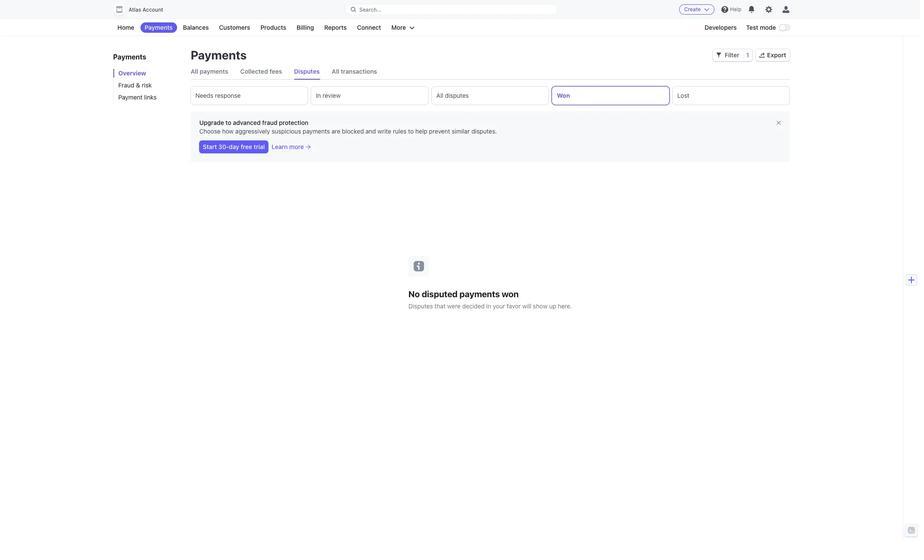 Task type: locate. For each thing, give the bounding box(es) containing it.
payments link
[[140, 22, 177, 33]]

needs
[[196, 92, 213, 99]]

and
[[366, 128, 376, 135]]

response
[[215, 92, 241, 99]]

1 tab list from the top
[[191, 64, 790, 80]]

products link
[[256, 22, 291, 33]]

lost
[[678, 92, 690, 99]]

1 vertical spatial payments
[[303, 128, 330, 135]]

all disputes button
[[432, 87, 549, 105]]

all left transactions
[[332, 68, 339, 75]]

0 horizontal spatial to
[[226, 119, 231, 126]]

payments up needs response
[[200, 68, 228, 75]]

search…
[[360, 6, 381, 13]]

payments
[[200, 68, 228, 75], [303, 128, 330, 135], [460, 289, 500, 299]]

all inside 'button'
[[437, 92, 444, 99]]

all
[[191, 68, 198, 75], [332, 68, 339, 75], [437, 92, 444, 99]]

2 horizontal spatial payments
[[460, 289, 500, 299]]

overview link
[[113, 69, 182, 78]]

tab list containing all payments
[[191, 64, 790, 80]]

to
[[226, 119, 231, 126], [408, 128, 414, 135]]

2 vertical spatial payments
[[460, 289, 500, 299]]

0 vertical spatial disputes
[[294, 68, 320, 75]]

customers
[[219, 24, 250, 31]]

needs response button
[[191, 87, 308, 105]]

prevent
[[429, 128, 450, 135]]

&
[[136, 81, 140, 89]]

won button
[[552, 87, 670, 105]]

balances
[[183, 24, 209, 31]]

more
[[392, 24, 406, 31]]

fees
[[270, 68, 282, 75]]

30-
[[219, 143, 229, 150]]

0 horizontal spatial payments
[[200, 68, 228, 75]]

tab list up all disputes 'button'
[[191, 64, 790, 80]]

products
[[261, 24, 286, 31]]

1 horizontal spatial all
[[332, 68, 339, 75]]

test mode
[[747, 24, 776, 31]]

create
[[685, 6, 701, 13]]

decided
[[462, 302, 485, 310]]

1 vertical spatial disputes
[[409, 302, 433, 310]]

are
[[332, 128, 340, 135]]

disputes down no
[[409, 302, 433, 310]]

help
[[731, 6, 742, 13]]

payments
[[145, 24, 173, 31], [191, 48, 247, 62], [113, 53, 146, 61]]

all transactions
[[332, 68, 377, 75]]

no disputed payments won disputes that were decided in your favor will show up here.
[[409, 289, 572, 310]]

0 horizontal spatial all
[[191, 68, 198, 75]]

account
[[143, 6, 163, 13]]

2 tab list from the top
[[191, 87, 790, 105]]

reports
[[324, 24, 347, 31]]

atlas
[[129, 6, 141, 13]]

in review button
[[311, 87, 428, 105]]

0 horizontal spatial disputes
[[294, 68, 320, 75]]

advanced
[[233, 119, 261, 126]]

disputed
[[422, 289, 458, 299]]

fraud
[[262, 119, 278, 126]]

all left disputes
[[437, 92, 444, 99]]

upgrade
[[199, 119, 224, 126]]

1 horizontal spatial to
[[408, 128, 414, 135]]

balances link
[[179, 22, 213, 33]]

start 30-day free trial
[[203, 143, 265, 150]]

collected fees link
[[240, 64, 282, 79]]

tab list
[[191, 64, 790, 80], [191, 87, 790, 105]]

all for all transactions
[[332, 68, 339, 75]]

1 vertical spatial to
[[408, 128, 414, 135]]

day
[[229, 143, 239, 150]]

to left help in the top of the page
[[408, 128, 414, 135]]

help button
[[718, 3, 745, 16]]

learn
[[272, 143, 288, 150]]

trial
[[254, 143, 265, 150]]

payment links
[[118, 94, 157, 101]]

fraud & risk
[[118, 81, 152, 89]]

all up needs
[[191, 68, 198, 75]]

choose
[[199, 128, 221, 135]]

aggressively
[[235, 128, 270, 135]]

up
[[549, 302, 556, 310]]

all payments
[[191, 68, 228, 75]]

help
[[416, 128, 428, 135]]

1 vertical spatial tab list
[[191, 87, 790, 105]]

disputes up "in"
[[294, 68, 320, 75]]

suspicious
[[272, 128, 301, 135]]

2 horizontal spatial all
[[437, 92, 444, 99]]

payments up all payments at the left top of the page
[[191, 48, 247, 62]]

payments inside upgrade to advanced fraud protection choose how aggressively suspicious payments are blocked and write rules to help prevent similar disputes.
[[303, 128, 330, 135]]

were
[[447, 302, 461, 310]]

transactions
[[341, 68, 377, 75]]

disputes inside no disputed payments won disputes that were decided in your favor will show up here.
[[409, 302, 433, 310]]

0 vertical spatial to
[[226, 119, 231, 126]]

0 vertical spatial tab list
[[191, 64, 790, 80]]

billing link
[[292, 22, 318, 33]]

links
[[144, 94, 157, 101]]

Search… search field
[[346, 4, 558, 15]]

billing
[[297, 24, 314, 31]]

start 30-day free trial button
[[199, 141, 268, 153]]

1 horizontal spatial disputes
[[409, 302, 433, 310]]

payments left are
[[303, 128, 330, 135]]

rules
[[393, 128, 407, 135]]

tab list up disputes.
[[191, 87, 790, 105]]

payments up "decided"
[[460, 289, 500, 299]]

connect
[[357, 24, 381, 31]]

tab list containing needs response
[[191, 87, 790, 105]]

to up how
[[226, 119, 231, 126]]

0 vertical spatial payments
[[200, 68, 228, 75]]

1 horizontal spatial payments
[[303, 128, 330, 135]]

disputes
[[294, 68, 320, 75], [409, 302, 433, 310]]



Task type: describe. For each thing, give the bounding box(es) containing it.
more
[[289, 143, 304, 150]]

test
[[747, 24, 759, 31]]

Search… text field
[[346, 4, 558, 15]]

similar
[[452, 128, 470, 135]]

create button
[[679, 4, 715, 15]]

all for all disputes
[[437, 92, 444, 99]]

payment
[[118, 94, 143, 101]]

how
[[222, 128, 234, 135]]

learn more
[[272, 143, 304, 150]]

won
[[502, 289, 519, 299]]

fraud & risk link
[[113, 81, 182, 90]]

favor
[[507, 302, 521, 310]]

developers link
[[701, 22, 741, 33]]

fraud
[[118, 81, 134, 89]]

protection
[[279, 119, 309, 126]]

filter
[[725, 51, 740, 59]]

in review
[[316, 92, 341, 99]]

payments down the account
[[145, 24, 173, 31]]

disputes
[[445, 92, 469, 99]]

atlas account button
[[113, 3, 172, 16]]

collected fees
[[240, 68, 282, 75]]

all transactions link
[[332, 64, 377, 79]]

home
[[117, 24, 134, 31]]

atlas account
[[129, 6, 163, 13]]

all disputes
[[437, 92, 469, 99]]

reports link
[[320, 22, 351, 33]]

in
[[487, 302, 491, 310]]

connect link
[[353, 22, 386, 33]]

customers link
[[215, 22, 255, 33]]

all payments link
[[191, 64, 228, 79]]

show
[[533, 302, 548, 310]]

disputes link
[[294, 64, 320, 79]]

home link
[[113, 22, 139, 33]]

your
[[493, 302, 505, 310]]

overview
[[118, 69, 146, 77]]

no
[[409, 289, 420, 299]]

disputes.
[[472, 128, 497, 135]]

needs response
[[196, 92, 241, 99]]

that
[[435, 302, 446, 310]]

1
[[747, 51, 749, 59]]

svg image
[[717, 53, 722, 58]]

export button
[[756, 49, 790, 61]]

in
[[316, 92, 321, 99]]

won
[[557, 92, 570, 99]]

more button
[[387, 22, 419, 33]]

blocked
[[342, 128, 364, 135]]

disputes inside tab list
[[294, 68, 320, 75]]

lost button
[[673, 87, 790, 105]]

will
[[523, 302, 532, 310]]

start
[[203, 143, 217, 150]]

export
[[768, 51, 787, 59]]

risk
[[142, 81, 152, 89]]

collected
[[240, 68, 268, 75]]

all for all payments
[[191, 68, 198, 75]]

learn more link
[[272, 143, 311, 151]]

free
[[241, 143, 252, 150]]

payment links link
[[113, 93, 182, 102]]

upgrade to advanced fraud protection choose how aggressively suspicious payments are blocked and write rules to help prevent similar disputes.
[[199, 119, 497, 135]]

write
[[378, 128, 391, 135]]

payments inside no disputed payments won disputes that were decided in your favor will show up here.
[[460, 289, 500, 299]]

here.
[[558, 302, 572, 310]]

notifications image
[[749, 6, 756, 13]]

payments up overview
[[113, 53, 146, 61]]

developers
[[705, 24, 737, 31]]

mode
[[760, 24, 776, 31]]

review
[[323, 92, 341, 99]]



Task type: vqa. For each thing, say whether or not it's contained in the screenshot.
'day' at left
yes



